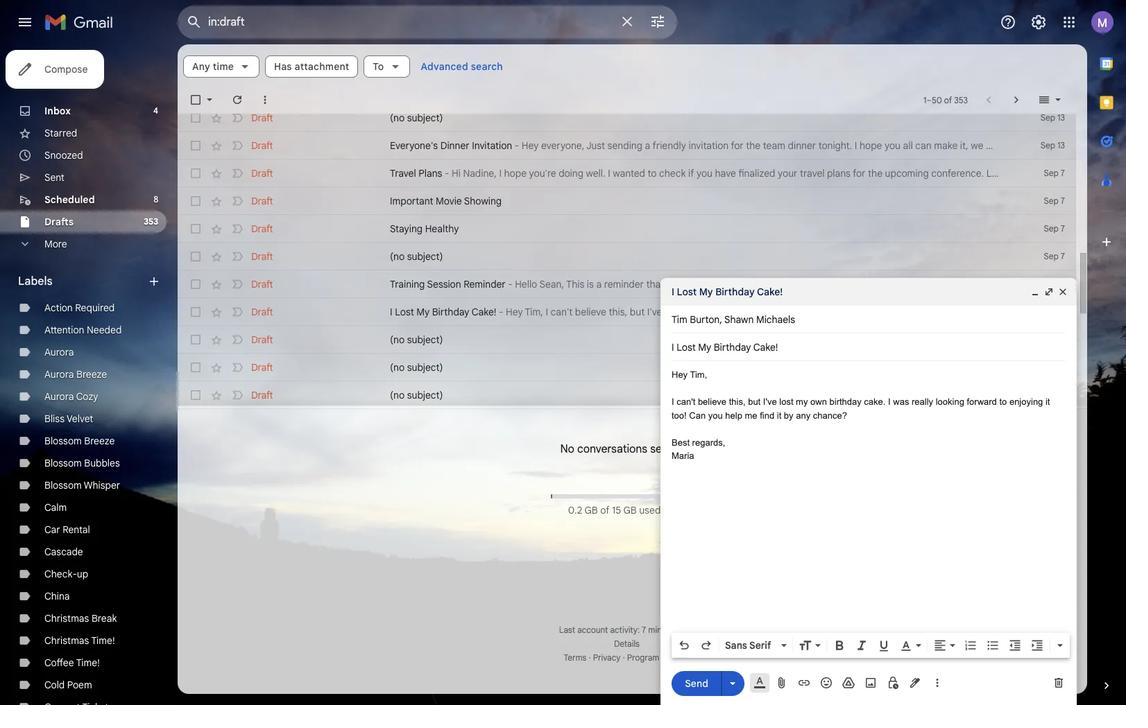 Task type: locate. For each thing, give the bounding box(es) containing it.
1 aurora from the top
[[44, 346, 74, 359]]

looking inside row
[[836, 306, 867, 319]]

more options image
[[933, 677, 942, 691]]

0 horizontal spatial best
[[672, 438, 690, 448]]

1 horizontal spatial hope
[[860, 139, 882, 152]]

2 subject) from the top
[[407, 251, 443, 263]]

0 vertical spatial find
[[1061, 306, 1078, 319]]

0 horizontal spatial for
[[731, 139, 744, 152]]

3 blossom from the top
[[44, 480, 82, 492]]

0 vertical spatial 353
[[954, 95, 968, 105]]

lost inside dialog
[[677, 286, 697, 298]]

help inside i can't believe this, but i've lost my own birthday cake. i was really looking forward to enjoying it too! can you help me find it by any chance?
[[725, 411, 743, 421]]

0 horizontal spatial hope
[[504, 167, 527, 180]]

sep for 2nd not important switch from the bottom
[[1044, 362, 1059, 373]]

0 horizontal spatial help
[[725, 411, 743, 421]]

1 horizontal spatial if
[[1045, 167, 1051, 180]]

blossom breeze link
[[44, 435, 115, 448]]

4 (no subject) link from the top
[[390, 361, 1000, 375]]

1 vertical spatial cake.
[[864, 397, 886, 407]]

believe inside i can't believe this, but i've lost my own birthday cake. i was really looking forward to enjoying it too! can you help me find it by any chance?
[[698, 397, 727, 407]]

· down details
[[623, 653, 625, 663]]

believe down hey tim,
[[698, 397, 727, 407]]

cake. inside row
[[759, 306, 782, 319]]

my up burton
[[699, 286, 713, 298]]

time! for christmas time!
[[91, 635, 115, 648]]

will
[[986, 139, 1000, 152]]

you're
[[529, 167, 556, 180]]

breeze up cozy
[[76, 369, 107, 381]]

1 (no from the top
[[390, 112, 405, 124]]

2 · from the left
[[623, 653, 625, 663]]

maria up "thu, sep 7, 2023, 3:46 pm" element
[[1036, 278, 1061, 291]]

1 vertical spatial help
[[725, 411, 743, 421]]

breeze for blossom breeze
[[84, 435, 115, 448]]

burton
[[690, 314, 720, 326]]

0 vertical spatial birthday
[[720, 306, 757, 319]]

1 vertical spatial hope
[[504, 167, 527, 180]]

birthday inside no conversations selected main content
[[720, 306, 757, 319]]

1 vertical spatial enjoying
[[1010, 397, 1043, 407]]

1 blossom from the top
[[44, 435, 82, 448]]

coffee time!
[[44, 657, 100, 670]]

353 right 50
[[954, 95, 968, 105]]

any left chance?
[[796, 411, 811, 421]]

hey down hello
[[506, 306, 523, 319]]

maria inside 'best regards, maria'
[[672, 451, 694, 462]]

sep 13 for (no subject)
[[1041, 112, 1065, 123]]

labels heading
[[18, 275, 147, 289]]

of right lots
[[1066, 139, 1076, 152]]

indent more ‪(⌘])‬ image
[[1031, 639, 1044, 653]]

but
[[630, 306, 645, 319], [748, 397, 761, 407]]

none checkbox inside no conversations selected main content
[[189, 93, 203, 107]]

0 horizontal spatial own
[[699, 306, 717, 319]]

was inside i can't believe this, but i've lost my own birthday cake. i was really looking forward to enjoying it too! can you help me find it by any chance?
[[893, 397, 909, 407]]

own left ,
[[699, 306, 717, 319]]

looking inside i can't believe this, but i've lost my own birthday cake. i was really looking forward to enjoying it too! can you help me find it by any chance?
[[936, 397, 965, 407]]

of for 0.2 gb of 15 gb used
[[600, 504, 610, 517]]

too!
[[966, 306, 983, 319], [672, 411, 687, 421]]

too! up selected
[[672, 411, 687, 421]]

1 vertical spatial my
[[796, 397, 808, 407]]

whisper
[[84, 480, 120, 492]]

check-up link
[[44, 568, 88, 581]]

search mail image
[[182, 10, 207, 35]]

cake. right shawn
[[759, 306, 782, 319]]

0 vertical spatial cake!
[[757, 286, 783, 298]]

0 horizontal spatial lost
[[395, 306, 414, 319]]

2 vertical spatial aurora
[[44, 391, 74, 403]]

labels navigation
[[0, 44, 178, 706]]

my for i lost my birthday cake! - hey tim, i can't believe this, but i've lost my own birthday cake. i was really looking forward to enjoying it too! can you help me find it by any ch
[[417, 306, 430, 319]]

me
[[1003, 167, 1017, 180], [1045, 306, 1059, 319], [745, 411, 758, 421]]

0 horizontal spatial tim,
[[525, 306, 543, 319]]

2 13 from the top
[[1058, 140, 1065, 151]]

older image
[[1010, 93, 1024, 107]]

details
[[614, 639, 640, 650]]

None checkbox
[[189, 111, 203, 125]]

3 (no from the top
[[390, 334, 405, 346]]

9 not important switch from the top
[[230, 361, 244, 375]]

this, inside i can't believe this, but i've lost my own birthday cake. i was really looking forward to enjoying it too! can you help me find it by any chance?
[[729, 397, 746, 407]]

travel plans - hi nadine, i hope you're doing well. i wanted to check if you have finalized your travel plans for the upcoming conference. let me know if you need any ass
[[390, 167, 1126, 180]]

2 row from the top
[[178, 132, 1126, 160]]

1 horizontal spatial birthday
[[830, 397, 862, 407]]

2 gb from the left
[[624, 504, 637, 517]]

my down training
[[417, 306, 430, 319]]

plans
[[419, 167, 442, 180]]

privacy
[[593, 653, 621, 663]]

1 vertical spatial by
[[784, 411, 794, 421]]

1 vertical spatial sep 13
[[1041, 140, 1065, 151]]

0 horizontal spatial is
[[587, 278, 594, 291]]

believe down this
[[575, 306, 606, 319]]

1 vertical spatial aurora
[[44, 369, 74, 381]]

tim, down hello
[[525, 306, 543, 319]]

7 row from the top
[[178, 271, 1076, 298]]

too! inside no conversations selected main content
[[966, 306, 983, 319]]

birthday up chance?
[[830, 397, 862, 407]]

0 vertical spatial the
[[746, 139, 761, 152]]

1 vertical spatial of
[[1066, 139, 1076, 152]]

0 horizontal spatial regards,
[[692, 438, 725, 448]]

aurora down aurora link
[[44, 369, 74, 381]]

it down up!
[[958, 306, 963, 319]]

0 vertical spatial my
[[699, 286, 713, 298]]

i've inside i can't believe this, but i've lost my own birthday cake. i was really looking forward to enjoying it too! can you help me find it by any chance?
[[763, 397, 777, 407]]

1 vertical spatial me
[[1045, 306, 1059, 319]]

6 sep 7 from the top
[[1044, 307, 1065, 317]]

5 row from the top
[[178, 215, 1076, 243]]

6 not important switch from the top
[[230, 278, 244, 291]]

gb right "15"
[[624, 504, 637, 517]]

0 vertical spatial but
[[630, 306, 645, 319]]

draft
[[251, 112, 273, 124], [251, 139, 273, 152], [251, 167, 273, 180], [251, 195, 273, 208], [251, 223, 273, 235], [251, 251, 273, 263], [251, 278, 273, 291], [251, 306, 273, 319], [251, 334, 273, 346], [251, 362, 273, 374], [251, 389, 273, 402]]

christmas down china link
[[44, 613, 89, 625]]

of right 50
[[944, 95, 952, 105]]

own inside i can't believe this, but i've lost my own birthday cake. i was really looking forward to enjoying it too! can you help me find it by any chance?
[[811, 397, 827, 407]]

0 vertical spatial tim,
[[525, 306, 543, 319]]

tim, down burton
[[690, 370, 707, 380]]

cake!
[[757, 286, 783, 298], [472, 306, 497, 319]]

christmas up coffee time!
[[44, 635, 89, 648]]

· right terms at right
[[589, 653, 591, 663]]

birthday up tim burton , shawn michaels at right
[[716, 286, 755, 298]]

5 (no subject) from the top
[[390, 389, 443, 402]]

1 horizontal spatial birthday
[[716, 286, 755, 298]]

1 horizontal spatial too!
[[966, 306, 983, 319]]

lost up tim
[[677, 286, 697, 298]]

sep for 8th not important switch from the top
[[1044, 335, 1059, 345]]

tab list
[[1088, 44, 1126, 656]]

5 (no subject) link from the top
[[390, 389, 1000, 403]]

(no subject) for 1st (no subject) link from the bottom
[[390, 389, 443, 402]]

- left hello
[[508, 278, 513, 291]]

more button
[[0, 233, 167, 255]]

a left 'friendly'
[[645, 139, 651, 152]]

None checkbox
[[189, 93, 203, 107]]

hope
[[860, 139, 882, 152], [504, 167, 527, 180]]

1 horizontal spatial a
[[645, 139, 651, 152]]

my inside dialog
[[699, 286, 713, 298]]

- left hi on the left of page
[[445, 167, 449, 180]]

breeze up bubbles
[[84, 435, 115, 448]]

ago
[[681, 625, 695, 636]]

0 vertical spatial time!
[[91, 635, 115, 648]]

cake. down 'subject' field
[[864, 397, 886, 407]]

more send options image
[[726, 677, 740, 691]]

undo ‪(⌘z)‬ image
[[677, 639, 691, 653]]

it down thu, sep 7, 2023, 3:08 pm element
[[1046, 397, 1050, 407]]

cascade link
[[44, 546, 83, 559]]

13 left "good"
[[1058, 140, 1065, 151]]

8 row from the top
[[178, 298, 1126, 326]]

353 inside no conversations selected main content
[[954, 95, 968, 105]]

looking
[[836, 306, 867, 319], [936, 397, 965, 407]]

(no subject) for 3rd (no subject) link from the bottom of the no conversations selected main content
[[390, 334, 443, 346]]

- down reminder
[[499, 306, 504, 319]]

0 vertical spatial too!
[[966, 306, 983, 319]]

regards, inside no conversations selected main content
[[997, 278, 1034, 291]]

1 vertical spatial was
[[893, 397, 909, 407]]

to
[[648, 167, 657, 180], [907, 306, 916, 319], [1000, 397, 1007, 407]]

0 horizontal spatial cake!
[[472, 306, 497, 319]]

1 vertical spatial really
[[912, 397, 933, 407]]

not important switch
[[230, 139, 244, 153], [230, 167, 244, 180], [230, 194, 244, 208], [230, 222, 244, 236], [230, 250, 244, 264], [230, 278, 244, 291], [230, 305, 244, 319], [230, 333, 244, 347], [230, 361, 244, 375], [230, 389, 244, 403]]

hope right tonight. on the right of page
[[860, 139, 882, 152]]

0 horizontal spatial my
[[683, 306, 696, 319]]

nadine,
[[463, 167, 497, 180]]

2 vertical spatial hey
[[672, 370, 688, 380]]

1 vertical spatial hey
[[506, 306, 523, 319]]

tim, inside no conversations selected main content
[[525, 306, 543, 319]]

2 sep 13 from the top
[[1041, 140, 1065, 151]]

8
[[154, 194, 158, 205]]

is
[[587, 278, 594, 291], [693, 278, 700, 291]]

thu, sep 7, 2023, 3:08 pm element
[[1044, 361, 1065, 375]]

too! down up!
[[966, 306, 983, 319]]

close image
[[1058, 287, 1069, 298]]

2 blossom from the top
[[44, 457, 82, 470]]

of for 1 50 of 353
[[944, 95, 952, 105]]

1 horizontal spatial for
[[853, 167, 866, 180]]

was down 'subject' field
[[893, 397, 909, 407]]

hope left you're
[[504, 167, 527, 180]]

michaels
[[756, 314, 795, 326]]

0 horizontal spatial too!
[[672, 411, 687, 421]]

cold poem link
[[44, 679, 92, 692]]

drafts link
[[44, 216, 74, 228]]

help up 'best regards, maria'
[[725, 411, 743, 421]]

1 horizontal spatial my
[[699, 286, 713, 298]]

invitation
[[689, 139, 729, 152]]

11 row from the top
[[178, 382, 1076, 409]]

up!
[[958, 278, 972, 291]]

1 vertical spatial birthday
[[830, 397, 862, 407]]

1 vertical spatial tim,
[[690, 370, 707, 380]]

a left very
[[702, 278, 708, 291]]

the left "upcoming"
[[868, 167, 883, 180]]

formatting options toolbar
[[672, 634, 1070, 659]]

1 gb from the left
[[585, 504, 598, 517]]

i right nadine,
[[499, 167, 502, 180]]

hey down tim
[[672, 370, 688, 380]]

serif
[[750, 640, 771, 652]]

5 (no from the top
[[390, 389, 405, 402]]

13 for (no subject)
[[1058, 112, 1065, 123]]

0 horizontal spatial was
[[790, 306, 807, 319]]

i down sean,
[[546, 306, 548, 319]]

5 draft from the top
[[251, 223, 273, 235]]

1 horizontal spatial gb
[[624, 504, 637, 517]]

2 christmas from the top
[[44, 635, 89, 648]]

1 horizontal spatial best
[[975, 278, 995, 291]]

it
[[958, 306, 963, 319], [1081, 306, 1086, 319], [1046, 397, 1050, 407], [777, 411, 782, 421]]

0 horizontal spatial can't
[[551, 306, 573, 319]]

4 row from the top
[[178, 187, 1076, 215]]

1 vertical spatial forward
[[967, 397, 997, 407]]

find inside no conversations selected main content
[[1061, 306, 1078, 319]]

1 row from the top
[[178, 104, 1076, 132]]

forward inside no conversations selected main content
[[870, 306, 904, 319]]

aurora for aurora link
[[44, 346, 74, 359]]

1 vertical spatial find
[[760, 411, 775, 421]]

discard draft ‪(⌘⇧d)‬ image
[[1052, 677, 1066, 691]]

travel
[[390, 167, 416, 180]]

lost
[[665, 306, 681, 319], [780, 397, 794, 407]]

my inside no conversations selected main content
[[683, 306, 696, 319]]

2 draft from the top
[[251, 139, 273, 152]]

9 draft from the top
[[251, 334, 273, 346]]

hey
[[522, 139, 539, 152], [506, 306, 523, 319], [672, 370, 688, 380]]

sep 13 up the 'know'
[[1041, 140, 1065, 151]]

session
[[813, 278, 846, 291]]

0 horizontal spatial but
[[630, 306, 645, 319]]

cake! up "i lost my birthday cake! - hey tim, i can't believe this, but i've lost my own birthday cake. i was really looking forward to enjoying it too! can you help me find it by any ch"
[[757, 286, 783, 298]]

sans serif option
[[722, 639, 779, 653]]

11 draft from the top
[[251, 389, 273, 402]]

send
[[685, 678, 708, 690]]

italic ‪(⌘i)‬ image
[[855, 639, 869, 653]]

2 (no from the top
[[390, 251, 405, 263]]

1 vertical spatial believe
[[698, 397, 727, 407]]

3 (no subject) from the top
[[390, 334, 443, 346]]

8 draft from the top
[[251, 306, 273, 319]]

support image
[[1000, 14, 1017, 31]]

1 vertical spatial lost
[[395, 306, 414, 319]]

birthday inside no conversations selected main content
[[432, 306, 470, 319]]

0 vertical spatial believe
[[575, 306, 606, 319]]

birthday down 'i lost my birthday cake!' at the right top of page
[[720, 306, 757, 319]]

conversations
[[577, 443, 648, 456]]

1 horizontal spatial cake.
[[864, 397, 886, 407]]

clear search image
[[614, 8, 641, 35]]

more formatting options image
[[1053, 639, 1067, 653]]

1 horizontal spatial but
[[748, 397, 761, 407]]

0 horizontal spatial if
[[688, 167, 694, 180]]

0 horizontal spatial lost
[[665, 306, 681, 319]]

cake! inside no conversations selected main content
[[472, 306, 497, 319]]

blossom down blossom breeze link
[[44, 457, 82, 470]]

for right plans
[[853, 167, 866, 180]]

training
[[777, 278, 811, 291]]

a right this
[[596, 278, 602, 291]]

scheduled
[[44, 194, 95, 206]]

1 vertical spatial maria
[[672, 451, 694, 462]]

1 (no subject) link from the top
[[390, 111, 1000, 125]]

0 vertical spatial blossom
[[44, 435, 82, 448]]

bold ‪(⌘b)‬ image
[[833, 639, 847, 653]]

0 horizontal spatial the
[[746, 139, 761, 152]]

5 sep 7 from the top
[[1044, 279, 1065, 289]]

i lost my birthday cake! - hey tim, i can't believe this, but i've lost my own birthday cake. i was really looking forward to enjoying it too! can you help me find it by any ch
[[390, 306, 1126, 319]]

you inside i can't believe this, but i've lost my own birthday cake. i was really looking forward to enjoying it too! can you help me find it by any chance?
[[708, 411, 723, 421]]

tim
[[672, 314, 688, 326]]

1 vertical spatial can
[[689, 411, 706, 421]]

0 vertical spatial help
[[1024, 306, 1043, 319]]

more image
[[258, 93, 272, 107]]

sep for 1st not important switch from the bottom of the no conversations selected main content
[[1044, 390, 1059, 400]]

is right this
[[587, 278, 594, 291]]

of
[[944, 95, 952, 105], [1066, 139, 1076, 152], [600, 504, 610, 517]]

hi
[[452, 167, 461, 180]]

Message Body text field
[[672, 369, 1066, 629]]

blossom whisper
[[44, 480, 120, 492]]

1 draft from the top
[[251, 112, 273, 124]]

food!
[[1103, 139, 1126, 152]]

know
[[1019, 167, 1043, 180]]

a for reminder
[[596, 278, 602, 291]]

0 horizontal spatial find
[[760, 411, 775, 421]]

too! inside i can't believe this, but i've lost my own birthday cake. i was really looking forward to enjoying it too! can you help me find it by any chance?
[[672, 411, 687, 421]]

by left chance?
[[784, 411, 794, 421]]

staying healthy
[[390, 223, 459, 235]]

0 horizontal spatial of
[[600, 504, 610, 517]]

underline ‪(⌘u)‬ image
[[877, 640, 891, 654]]

everyone's
[[390, 139, 438, 152]]

0 vertical spatial sep 13
[[1041, 112, 1065, 123]]

birthday inside dialog
[[716, 286, 755, 298]]

1 vertical spatial too!
[[672, 411, 687, 421]]

any time button
[[183, 56, 260, 78]]

my inside no conversations selected main content
[[417, 306, 430, 319]]

lost down training
[[395, 306, 414, 319]]

important
[[390, 195, 433, 208]]

None search field
[[178, 6, 677, 39]]

1 horizontal spatial can't
[[677, 397, 696, 407]]

0 vertical spatial by
[[1089, 306, 1100, 319]]

toggle confidential mode image
[[886, 677, 900, 691]]

blossom down "bliss velvet" link
[[44, 435, 82, 448]]

any left "ch"
[[1102, 306, 1118, 319]]

1 horizontal spatial help
[[1024, 306, 1043, 319]]

2 (no subject) link from the top
[[390, 250, 1000, 264]]

attention needed link
[[44, 324, 122, 337]]

4 sep 7 from the top
[[1044, 251, 1065, 262]]

cake! inside dialog
[[757, 286, 783, 298]]

5 subject) from the top
[[407, 389, 443, 402]]

0 vertical spatial cake.
[[759, 306, 782, 319]]

1 is from the left
[[587, 278, 594, 291]]

birthday down session
[[432, 306, 470, 319]]

1 50 of 353
[[924, 95, 968, 105]]

i can't believe this, but i've lost my own birthday cake. i was really looking forward to enjoying it too! can you help me find it by any chance?
[[672, 397, 1050, 421]]

1 horizontal spatial cake!
[[757, 286, 783, 298]]

13 up lots
[[1058, 112, 1065, 123]]

by left "ch"
[[1089, 306, 1100, 319]]

hey up you're
[[522, 139, 539, 152]]

aurora for aurora cozy
[[44, 391, 74, 403]]

let
[[987, 167, 1001, 180]]

plans
[[827, 167, 851, 180]]

birthday
[[716, 286, 755, 298], [432, 306, 470, 319]]

0 vertical spatial can
[[985, 306, 1003, 319]]

0 horizontal spatial looking
[[836, 306, 867, 319]]

lost for i lost my birthday cake!
[[677, 286, 697, 298]]

of left "15"
[[600, 504, 610, 517]]

1 13 from the top
[[1058, 112, 1065, 123]]

toggle split pane mode image
[[1038, 93, 1051, 107]]

1 vertical spatial birthday
[[432, 306, 470, 319]]

can't down sean,
[[551, 306, 573, 319]]

0 horizontal spatial gb
[[585, 504, 598, 517]]

1 (no subject) from the top
[[390, 112, 443, 124]]

0 horizontal spatial my
[[417, 306, 430, 319]]

4 draft from the top
[[251, 195, 273, 208]]

0 vertical spatial hey
[[522, 139, 539, 152]]

find down close icon
[[1061, 306, 1078, 319]]

0 horizontal spatial believe
[[575, 306, 606, 319]]

8 not important switch from the top
[[230, 333, 244, 347]]

can't down hey tim,
[[677, 397, 696, 407]]

gb right 0.2
[[585, 504, 598, 517]]

time! up poem
[[76, 657, 100, 670]]

(no for 3rd (no subject) link from the bottom of the no conversations selected main content
[[390, 334, 405, 346]]

10 row from the top
[[178, 354, 1076, 382]]

tim, inside message body text field
[[690, 370, 707, 380]]

cake! for i lost my birthday cake!
[[757, 286, 783, 298]]

1 horizontal spatial ·
[[623, 653, 625, 663]]

policies
[[662, 653, 690, 663]]

0 vertical spatial own
[[699, 306, 717, 319]]

1 sep 13 from the top
[[1041, 112, 1065, 123]]

2 sep 7 from the top
[[1044, 196, 1065, 206]]

ass
[[1115, 167, 1126, 180]]

0 vertical spatial was
[[790, 306, 807, 319]]

best up follow link to manage storage icon
[[672, 438, 690, 448]]

1 vertical spatial regards,
[[692, 438, 725, 448]]

for right invitation
[[731, 139, 744, 152]]

0 vertical spatial maria
[[1036, 278, 1061, 291]]

there
[[667, 278, 690, 291]]

2 vertical spatial of
[[600, 504, 610, 517]]

2 aurora from the top
[[44, 369, 74, 381]]

indent less ‪(⌘[)‬ image
[[1008, 639, 1022, 653]]

compose button
[[6, 50, 104, 89]]

china link
[[44, 591, 70, 603]]

353 down 8 at top left
[[144, 217, 158, 227]]

best right up!
[[975, 278, 995, 291]]

if right check
[[688, 167, 694, 180]]

row
[[178, 104, 1076, 132], [178, 132, 1126, 160], [178, 160, 1126, 187], [178, 187, 1076, 215], [178, 215, 1076, 243], [178, 243, 1076, 271], [178, 271, 1076, 298], [178, 298, 1126, 326], [178, 326, 1076, 354], [178, 354, 1076, 382], [178, 382, 1076, 409]]

find left chance?
[[760, 411, 775, 421]]

insert files using drive image
[[842, 677, 856, 691]]

chance?
[[813, 411, 847, 421]]

advanced search options image
[[644, 8, 672, 35]]

1 if from the left
[[688, 167, 694, 180]]

upcoming
[[885, 167, 929, 180]]

aurora down attention on the left top of the page
[[44, 346, 74, 359]]

lost inside no conversations selected main content
[[395, 306, 414, 319]]

4 (no from the top
[[390, 362, 405, 374]]

own up chance?
[[811, 397, 827, 407]]

0 horizontal spatial 353
[[144, 217, 158, 227]]

no conversations selected main content
[[178, 44, 1126, 695]]

cake! down reminder
[[472, 306, 497, 319]]

0 horizontal spatial can
[[689, 411, 706, 421]]

cold
[[44, 679, 65, 692]]

lost inside i can't believe this, but i've lost my own birthday cake. i was really looking forward to enjoying it too! can you help me find it by any chance?
[[780, 397, 794, 407]]

the
[[746, 139, 761, 152], [868, 167, 883, 180]]

1 vertical spatial 353
[[144, 217, 158, 227]]

sep 13 down toggle split pane mode 'image'
[[1041, 112, 1065, 123]]

3 aurora from the top
[[44, 391, 74, 403]]

4 (no subject) from the top
[[390, 362, 443, 374]]

any left ass
[[1097, 167, 1112, 180]]

0 vertical spatial aurora
[[44, 346, 74, 359]]

1 horizontal spatial really
[[912, 397, 933, 407]]

1 vertical spatial breeze
[[84, 435, 115, 448]]

if right the 'know'
[[1045, 167, 1051, 180]]

2 (no subject) from the top
[[390, 251, 443, 263]]

blossom bubbles
[[44, 457, 120, 470]]

was down training at the right
[[790, 306, 807, 319]]

help down minimize icon
[[1024, 306, 1043, 319]]

redo ‪(⌘y)‬ image
[[700, 639, 713, 653]]

i down hey tim,
[[672, 397, 674, 407]]

by inside i can't believe this, but i've lost my own birthday cake. i was really looking forward to enjoying it too! can you help me find it by any chance?
[[784, 411, 794, 421]]

0 vertical spatial forward
[[870, 306, 904, 319]]

any
[[192, 60, 210, 73]]

the left the team
[[746, 139, 761, 152]]

my for i lost my birthday cake!
[[699, 286, 713, 298]]

main menu image
[[17, 14, 33, 31]]

(no for 2nd (no subject) link from the bottom
[[390, 362, 405, 374]]

is right there
[[693, 278, 700, 291]]

50
[[932, 95, 942, 105]]

time! down break at the left bottom
[[91, 635, 115, 648]]

1 christmas from the top
[[44, 613, 89, 625]]

1 vertical spatial blossom
[[44, 457, 82, 470]]

0 vertical spatial i've
[[647, 306, 662, 319]]

maria up follow link to manage storage icon
[[672, 451, 694, 462]]

blossom up calm
[[44, 480, 82, 492]]

1 horizontal spatial me
[[1003, 167, 1017, 180]]

aurora up bliss on the bottom left of the page
[[44, 391, 74, 403]]



Task type: describe. For each thing, give the bounding box(es) containing it.
9 sep 7 from the top
[[1044, 390, 1065, 400]]

lost inside no conversations selected main content
[[665, 306, 681, 319]]

0 vertical spatial for
[[731, 139, 744, 152]]

follow link to manage storage image
[[666, 504, 680, 517]]

snoozed
[[44, 149, 83, 162]]

7 draft from the top
[[251, 278, 273, 291]]

4 not important switch from the top
[[230, 222, 244, 236]]

1 vertical spatial to
[[907, 306, 916, 319]]

0 vertical spatial to
[[648, 167, 657, 180]]

sep for seventh not important switch from the bottom of the no conversations selected main content
[[1044, 223, 1059, 234]]

i down training
[[390, 306, 392, 319]]

selected
[[650, 443, 694, 456]]

me inside i can't believe this, but i've lost my own birthday cake. i was really looking forward to enjoying it too! can you help me find it by any chance?
[[745, 411, 758, 421]]

time! for coffee time!
[[76, 657, 100, 670]]

(no subject) for fifth (no subject) link from the bottom of the no conversations selected main content
[[390, 112, 443, 124]]

to
[[373, 60, 384, 73]]

showing
[[464, 195, 502, 208]]

6 row from the top
[[178, 243, 1076, 271]]

(no for 2nd (no subject) link from the top
[[390, 251, 405, 263]]

training session reminder - hello sean, this is a reminder that there is a very important training session tomorrow!!! please show up! best regards, maria
[[390, 278, 1061, 291]]

insert signature image
[[908, 677, 922, 691]]

3 row from the top
[[178, 160, 1126, 187]]

check-up
[[44, 568, 88, 581]]

sep for second not important switch from the top of the no conversations selected main content
[[1044, 168, 1059, 178]]

cake! for i lost my birthday cake! - hey tim, i can't believe this, but i've lost my own birthday cake. i was really looking forward to enjoying it too! can you help me find it by any ch
[[472, 306, 497, 319]]

details link
[[614, 639, 640, 650]]

13 for everyone's dinner invitation
[[1058, 140, 1065, 151]]

Search mail text field
[[208, 15, 611, 29]]

1 sep 7 from the top
[[1044, 168, 1065, 178]]

aurora breeze
[[44, 369, 107, 381]]

really inside i can't believe this, but i've lost my own birthday cake. i was really looking forward to enjoying it too! can you help me find it by any chance?
[[912, 397, 933, 407]]

just
[[586, 139, 605, 152]]

0.2 gb of 15 gb used
[[568, 504, 661, 517]]

birthday for i lost my birthday cake!
[[716, 286, 755, 298]]

2 not important switch from the top
[[230, 167, 244, 180]]

insert emoji ‪(⌘⇧2)‬ image
[[820, 677, 833, 691]]

2 is from the left
[[693, 278, 700, 291]]

2 horizontal spatial a
[[702, 278, 708, 291]]

i've inside no conversations selected main content
[[647, 306, 662, 319]]

0 vertical spatial me
[[1003, 167, 1017, 180]]

well.
[[586, 167, 606, 180]]

sep for 4th not important switch from the bottom
[[1044, 307, 1059, 317]]

lots
[[1048, 139, 1064, 152]]

blossom whisper link
[[44, 480, 120, 492]]

attention needed
[[44, 324, 122, 337]]

this
[[566, 278, 585, 291]]

birthday inside i can't believe this, but i've lost my own birthday cake. i was really looking forward to enjoying it too! can you help me find it by any chance?
[[830, 397, 862, 407]]

blossom for blossom breeze
[[44, 435, 82, 448]]

attachment
[[295, 60, 349, 73]]

lost for i lost my birthday cake! - hey tim, i can't believe this, but i've lost my own birthday cake. i was really looking forward to enjoying it too! can you help me find it by any ch
[[395, 306, 414, 319]]

15
[[612, 504, 621, 517]]

best inside no conversations selected main content
[[975, 278, 995, 291]]

birthday for i lost my birthday cake! - hey tim, i can't believe this, but i've lost my own birthday cake. i was really looking forward to enjoying it too! can you help me find it by any ch
[[432, 306, 470, 319]]

blossom for blossom whisper
[[44, 480, 82, 492]]

can't inside no conversations selected main content
[[551, 306, 573, 319]]

2 if from the left
[[1045, 167, 1051, 180]]

sep for fifth not important switch
[[1044, 251, 1059, 262]]

,
[[720, 314, 722, 326]]

tonight.
[[819, 139, 852, 152]]

bulleted list ‪(⌘⇧8)‬ image
[[986, 639, 1000, 653]]

christmas time! link
[[44, 635, 115, 648]]

sep for 8th not important switch from the bottom
[[1044, 196, 1059, 206]]

to inside i can't believe this, but i've lost my own birthday cake. i was really looking forward to enjoying it too! can you help me find it by any chance?
[[1000, 397, 1007, 407]]

this, inside no conversations selected main content
[[609, 306, 628, 319]]

check-
[[44, 568, 77, 581]]

0.2
[[568, 504, 582, 517]]

pop out image
[[1044, 287, 1055, 298]]

has attachment
[[274, 60, 349, 73]]

terms link
[[564, 653, 587, 663]]

car rental link
[[44, 524, 90, 536]]

advanced search button
[[415, 54, 509, 79]]

3 (no subject) link from the top
[[390, 333, 1000, 347]]

0 vertical spatial hope
[[860, 139, 882, 152]]

- right invitation
[[515, 139, 519, 152]]

healthy
[[425, 223, 459, 235]]

good
[[1078, 139, 1101, 152]]

break
[[92, 613, 117, 625]]

show
[[933, 278, 956, 291]]

action required
[[44, 302, 115, 314]]

3 sep 7 from the top
[[1044, 223, 1065, 234]]

christmas for christmas time!
[[44, 635, 89, 648]]

compose
[[44, 63, 88, 76]]

important
[[732, 278, 775, 291]]

1 subject) from the top
[[407, 112, 443, 124]]

by inside no conversations selected main content
[[1089, 306, 1100, 319]]

but inside i can't believe this, but i've lost my own birthday cake. i was really looking forward to enjoying it too! can you help me find it by any chance?
[[748, 397, 761, 407]]

christmas for christmas break
[[44, 613, 89, 625]]

7 not important switch from the top
[[230, 305, 244, 319]]

7 sep 7 from the top
[[1044, 335, 1065, 345]]

can inside no conversations selected main content
[[985, 306, 1003, 319]]

make
[[934, 139, 958, 152]]

activity:
[[610, 625, 640, 636]]

but inside no conversations selected main content
[[630, 306, 645, 319]]

regards, inside 'best regards, maria'
[[692, 438, 725, 448]]

insert link ‪(⌘k)‬ image
[[797, 677, 811, 691]]

everyone,
[[541, 139, 585, 152]]

sean,
[[540, 278, 564, 291]]

program policies link
[[627, 653, 690, 663]]

(no for fifth (no subject) link from the bottom of the no conversations selected main content
[[390, 112, 405, 124]]

coffee time! link
[[44, 657, 100, 670]]

4 subject) from the top
[[407, 362, 443, 374]]

1 · from the left
[[589, 653, 591, 663]]

really inside no conversations selected main content
[[809, 306, 833, 319]]

christmas break link
[[44, 613, 117, 625]]

minutes
[[648, 625, 678, 636]]

shawn
[[725, 314, 754, 326]]

last account activity: 7 minutes ago details terms · privacy · program policies
[[559, 625, 695, 663]]

best inside 'best regards, maria'
[[672, 438, 690, 448]]

cake. inside i can't believe this, but i've lost my own birthday cake. i was really looking forward to enjoying it too! can you help me find it by any chance?
[[864, 397, 886, 407]]

refresh image
[[230, 93, 244, 107]]

gmail image
[[44, 8, 120, 36]]

send button
[[672, 671, 722, 696]]

session
[[427, 278, 461, 291]]

i down training at the right
[[785, 306, 787, 319]]

insert photo image
[[864, 677, 878, 691]]

maria inside no conversations selected main content
[[1036, 278, 1061, 291]]

blossom bubbles link
[[44, 457, 120, 470]]

ch
[[1120, 306, 1126, 319]]

3 draft from the top
[[251, 167, 273, 180]]

Subject field
[[672, 341, 1066, 355]]

calm
[[44, 502, 67, 514]]

i right tonight. on the right of page
[[855, 139, 857, 152]]

dinner
[[440, 139, 470, 152]]

breeze for aurora breeze
[[76, 369, 107, 381]]

doing
[[559, 167, 584, 180]]

aurora for aurora breeze
[[44, 369, 74, 381]]

1 vertical spatial the
[[868, 167, 883, 180]]

1 not important switch from the top
[[230, 139, 244, 153]]

none checkbox inside no conversations selected main content
[[189, 111, 203, 125]]

1 vertical spatial for
[[853, 167, 866, 180]]

team
[[763, 139, 786, 152]]

(no subject) for 2nd (no subject) link from the bottom
[[390, 362, 443, 374]]

enjoying inside i can't believe this, but i've lost my own birthday cake. i was really looking forward to enjoying it too! can you help me find it by any chance?
[[1010, 397, 1043, 407]]

it,
[[960, 139, 969, 152]]

can inside i can't believe this, but i've lost my own birthday cake. i was really looking forward to enjoying it too! can you help me find it by any chance?
[[689, 411, 706, 421]]

was inside no conversations selected main content
[[790, 306, 807, 319]]

i lost my birthday cake!
[[672, 286, 783, 298]]

my inside i can't believe this, but i've lost my own birthday cake. i was really looking forward to enjoying it too! can you help me find it by any chance?
[[796, 397, 808, 407]]

forward inside i can't believe this, but i've lost my own birthday cake. i was really looking forward to enjoying it too! can you help me find it by any chance?
[[967, 397, 997, 407]]

sep for fifth not important switch from the bottom of the no conversations selected main content
[[1044, 279, 1059, 289]]

last
[[559, 625, 575, 636]]

car rental
[[44, 524, 90, 536]]

help inside row
[[1024, 306, 1043, 319]]

sep 13 for everyone's dinner invitation
[[1041, 140, 1065, 151]]

starred link
[[44, 127, 77, 139]]

a for friendly
[[645, 139, 651, 152]]

i down 'subject' field
[[888, 397, 891, 407]]

353 inside labels navigation
[[144, 217, 158, 227]]

any inside i can't believe this, but i've lost my own birthday cake. i was really looking forward to enjoying it too! can you help me find it by any chance?
[[796, 411, 811, 421]]

aurora cozy
[[44, 391, 98, 403]]

that
[[646, 278, 664, 291]]

attach files image
[[775, 677, 789, 691]]

6 draft from the top
[[251, 251, 273, 263]]

2 horizontal spatial of
[[1066, 139, 1076, 152]]

minimize image
[[1030, 287, 1041, 298]]

it left "ch"
[[1081, 306, 1086, 319]]

be
[[1002, 139, 1014, 152]]

advanced search
[[421, 60, 503, 73]]

blossom breeze
[[44, 435, 115, 448]]

cozy
[[76, 391, 98, 403]]

3 subject) from the top
[[407, 334, 443, 346]]

blossom for blossom bubbles
[[44, 457, 82, 470]]

need
[[1072, 167, 1094, 180]]

reminder
[[464, 278, 506, 291]]

own inside no conversations selected main content
[[699, 306, 717, 319]]

check
[[659, 167, 686, 180]]

10 not important switch from the top
[[230, 389, 244, 403]]

conference.
[[932, 167, 984, 180]]

7 inside last account activity: 7 minutes ago details terms · privacy · program policies
[[642, 625, 646, 636]]

cold poem
[[44, 679, 92, 692]]

5 not important switch from the top
[[230, 250, 244, 264]]

thu, sep 7, 2023, 3:46 pm element
[[1044, 333, 1065, 347]]

advanced
[[421, 60, 468, 73]]

terms
[[564, 653, 587, 663]]

calm link
[[44, 502, 67, 514]]

can't inside i can't believe this, but i've lost my own birthday cake. i was really looking forward to enjoying it too! can you help me find it by any chance?
[[677, 397, 696, 407]]

all
[[903, 139, 913, 152]]

having
[[1016, 139, 1045, 152]]

1 vertical spatial any
[[1102, 306, 1118, 319]]

find inside i can't believe this, but i've lost my own birthday cake. i was really looking forward to enjoying it too! can you help me find it by any chance?
[[760, 411, 775, 421]]

i lost my birthday cake! dialog
[[661, 278, 1077, 706]]

time
[[213, 60, 234, 73]]

10 draft from the top
[[251, 362, 273, 374]]

action
[[44, 302, 73, 314]]

sep for tenth not important switch from the bottom of the no conversations selected main content
[[1041, 140, 1056, 151]]

it left chance?
[[777, 411, 782, 421]]

very
[[710, 278, 729, 291]]

3 not important switch from the top
[[230, 194, 244, 208]]

believe inside no conversations selected main content
[[575, 306, 606, 319]]

travel
[[800, 167, 825, 180]]

christmas break
[[44, 613, 117, 625]]

(no subject) for 2nd (no subject) link from the top
[[390, 251, 443, 263]]

(no for 1st (no subject) link from the bottom
[[390, 389, 405, 402]]

movie
[[436, 195, 462, 208]]

1
[[924, 95, 927, 105]]

finalized
[[739, 167, 776, 180]]

0 vertical spatial any
[[1097, 167, 1112, 180]]

settings image
[[1031, 14, 1047, 31]]

bliss velvet link
[[44, 413, 93, 425]]

important movie showing link
[[390, 194, 1000, 208]]

more
[[44, 238, 67, 251]]

coffee
[[44, 657, 74, 670]]

program
[[627, 653, 660, 663]]

inbox link
[[44, 105, 71, 117]]

search
[[471, 60, 503, 73]]

enjoying inside no conversations selected main content
[[918, 306, 955, 319]]

9 row from the top
[[178, 326, 1076, 354]]

i right that
[[672, 286, 675, 298]]

8 sep 7 from the top
[[1044, 362, 1065, 373]]

hey inside message body text field
[[672, 370, 688, 380]]

numbered list ‪(⌘⇧7)‬ image
[[964, 639, 978, 653]]

i right well.
[[608, 167, 611, 180]]

drafts
[[44, 216, 74, 228]]



Task type: vqa. For each thing, say whether or not it's contained in the screenshot.


